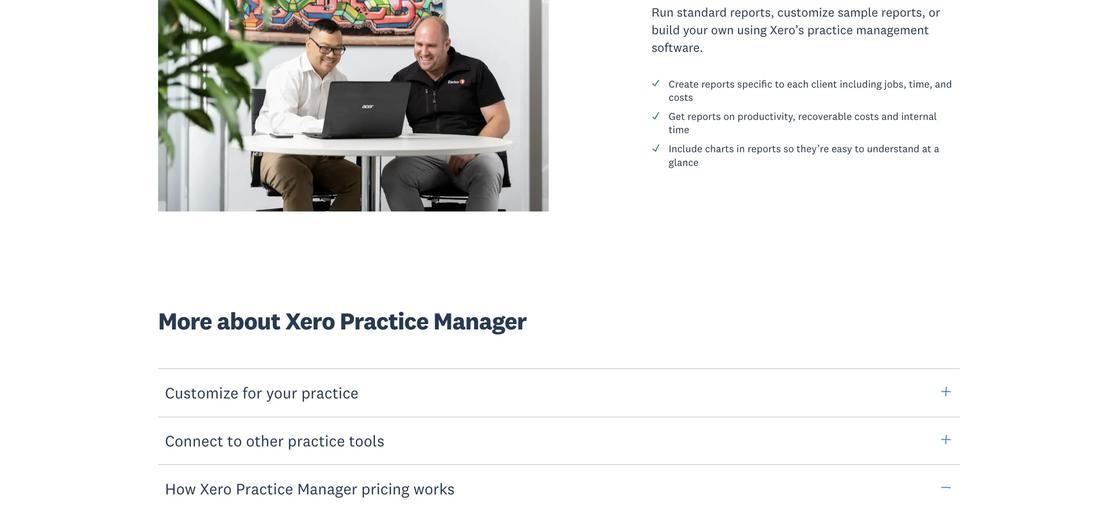 Task type: describe. For each thing, give the bounding box(es) containing it.
they're
[[797, 142, 830, 155]]

and inside get reports on productivity, recoverable costs and internal time
[[882, 110, 899, 123]]

sample
[[838, 4, 879, 20]]

specific
[[738, 77, 773, 91]]

for
[[243, 383, 262, 403]]

pricing
[[362, 479, 410, 499]]

connect to other practice tools
[[165, 431, 385, 451]]

in
[[737, 142, 745, 155]]

how xero practice manager pricing works
[[165, 479, 455, 499]]

at
[[923, 142, 932, 155]]

connect
[[165, 431, 224, 451]]

customize for your practice button
[[158, 368, 961, 418]]

an accountant and a client work together using a laptop. image
[[158, 0, 549, 212]]

xero's
[[770, 22, 805, 38]]

charts
[[706, 142, 734, 155]]

easy
[[832, 142, 853, 155]]

reports for create
[[702, 77, 735, 91]]

or
[[929, 4, 941, 20]]

0 vertical spatial practice
[[340, 306, 429, 336]]

about
[[217, 306, 281, 336]]

including
[[840, 77, 882, 91]]

2 reports, from the left
[[882, 4, 926, 20]]

reports inside include charts in reports so they're easy to understand at a glance
[[748, 142, 781, 155]]

to inside dropdown button
[[227, 431, 242, 451]]

customize
[[165, 383, 239, 403]]

more about xero practice manager
[[158, 306, 527, 336]]

included image for get reports on productivity, recoverable costs and internal time
[[652, 111, 661, 120]]

xero inside dropdown button
[[200, 479, 232, 499]]

standard
[[677, 4, 727, 20]]

tools
[[349, 431, 385, 451]]

0 vertical spatial manager
[[434, 306, 527, 336]]

to inside create reports specific to each client including jobs, time, and costs
[[775, 77, 785, 91]]

costs inside get reports on productivity, recoverable costs and internal time
[[855, 110, 880, 123]]

include charts in reports so they're easy to understand at a glance
[[669, 142, 940, 169]]



Task type: locate. For each thing, give the bounding box(es) containing it.
time,
[[910, 77, 933, 91]]

1 vertical spatial reports
[[688, 110, 721, 123]]

included image
[[652, 111, 661, 120], [652, 144, 661, 152]]

2 vertical spatial reports
[[748, 142, 781, 155]]

0 horizontal spatial to
[[227, 431, 242, 451]]

included image
[[652, 79, 661, 87]]

0 horizontal spatial xero
[[200, 479, 232, 499]]

1 horizontal spatial manager
[[434, 306, 527, 336]]

reports right create
[[702, 77, 735, 91]]

create reports specific to each client including jobs, time, and costs
[[669, 77, 953, 104]]

reports left "on"
[[688, 110, 721, 123]]

productivity,
[[738, 110, 796, 123]]

0 vertical spatial reports
[[702, 77, 735, 91]]

0 vertical spatial your
[[684, 22, 708, 38]]

to
[[775, 77, 785, 91], [855, 142, 865, 155], [227, 431, 242, 451]]

0 vertical spatial and
[[936, 77, 953, 91]]

0 vertical spatial to
[[775, 77, 785, 91]]

1 vertical spatial practice
[[236, 479, 293, 499]]

run standard reports, customize sample reports, or build your own using xero's practice management software.
[[652, 4, 941, 55]]

0 horizontal spatial reports,
[[731, 4, 775, 20]]

costs down the including
[[855, 110, 880, 123]]

practice inside run standard reports, customize sample reports, or build your own using xero's practice management software.
[[808, 22, 854, 38]]

your down standard
[[684, 22, 708, 38]]

0 vertical spatial costs
[[669, 91, 694, 104]]

0 horizontal spatial costs
[[669, 91, 694, 104]]

reports
[[702, 77, 735, 91], [688, 110, 721, 123], [748, 142, 781, 155]]

include
[[669, 142, 703, 155]]

2 included image from the top
[[652, 144, 661, 152]]

0 horizontal spatial manager
[[297, 479, 358, 499]]

on
[[724, 110, 735, 123]]

client
[[812, 77, 838, 91]]

1 vertical spatial costs
[[855, 110, 880, 123]]

a
[[935, 142, 940, 155]]

1 vertical spatial your
[[266, 383, 298, 403]]

so
[[784, 142, 795, 155]]

and
[[936, 77, 953, 91], [882, 110, 899, 123]]

0 vertical spatial practice
[[808, 22, 854, 38]]

1 horizontal spatial xero
[[285, 306, 335, 336]]

0 horizontal spatial practice
[[236, 479, 293, 499]]

1 vertical spatial included image
[[652, 144, 661, 152]]

reports inside get reports on productivity, recoverable costs and internal time
[[688, 110, 721, 123]]

manager inside dropdown button
[[297, 479, 358, 499]]

to left each
[[775, 77, 785, 91]]

practice for connect to other practice tools
[[288, 431, 345, 451]]

run
[[652, 4, 674, 20]]

reports,
[[731, 4, 775, 20], [882, 4, 926, 20]]

1 vertical spatial and
[[882, 110, 899, 123]]

and left internal
[[882, 110, 899, 123]]

and right time,
[[936, 77, 953, 91]]

how xero practice manager pricing works element
[[158, 514, 961, 514]]

costs
[[669, 91, 694, 104], [855, 110, 880, 123]]

practice
[[808, 22, 854, 38], [301, 383, 359, 403], [288, 431, 345, 451]]

reports right in
[[748, 142, 781, 155]]

your inside run standard reports, customize sample reports, or build your own using xero's practice management software.
[[684, 22, 708, 38]]

0 horizontal spatial and
[[882, 110, 899, 123]]

get reports on productivity, recoverable costs and internal time
[[669, 110, 938, 136]]

reports inside create reports specific to each client including jobs, time, and costs
[[702, 77, 735, 91]]

how
[[165, 479, 196, 499]]

understand
[[868, 142, 920, 155]]

0 horizontal spatial your
[[266, 383, 298, 403]]

connect to other practice tools button
[[158, 416, 961, 466]]

each
[[788, 77, 809, 91]]

1 vertical spatial manager
[[297, 479, 358, 499]]

jobs,
[[885, 77, 907, 91]]

2 vertical spatial to
[[227, 431, 242, 451]]

reports for get
[[688, 110, 721, 123]]

and inside create reports specific to each client including jobs, time, and costs
[[936, 77, 953, 91]]

1 reports, from the left
[[731, 4, 775, 20]]

1 vertical spatial practice
[[301, 383, 359, 403]]

included image for include charts in reports so they're easy to understand at a glance
[[652, 144, 661, 152]]

your
[[684, 22, 708, 38], [266, 383, 298, 403]]

more
[[158, 306, 212, 336]]

1 horizontal spatial and
[[936, 77, 953, 91]]

2 vertical spatial practice
[[288, 431, 345, 451]]

customize for your practice
[[165, 383, 359, 403]]

included image left "include"
[[652, 144, 661, 152]]

build
[[652, 22, 680, 38]]

practice for customize for your practice
[[301, 383, 359, 403]]

get
[[669, 110, 685, 123]]

1 vertical spatial xero
[[200, 479, 232, 499]]

costs down create
[[669, 91, 694, 104]]

manager
[[434, 306, 527, 336], [297, 479, 358, 499]]

other
[[246, 431, 284, 451]]

management
[[857, 22, 930, 38]]

reports, up management
[[882, 4, 926, 20]]

your right "for"
[[266, 383, 298, 403]]

reports, up using
[[731, 4, 775, 20]]

xero
[[285, 306, 335, 336], [200, 479, 232, 499]]

practice
[[340, 306, 429, 336], [236, 479, 293, 499]]

costs inside create reports specific to each client including jobs, time, and costs
[[669, 91, 694, 104]]

1 horizontal spatial to
[[775, 77, 785, 91]]

glance
[[669, 156, 699, 169]]

software.
[[652, 40, 704, 55]]

recoverable
[[799, 110, 853, 123]]

create
[[669, 77, 699, 91]]

customize
[[778, 4, 835, 20]]

0 vertical spatial included image
[[652, 111, 661, 120]]

2 horizontal spatial to
[[855, 142, 865, 155]]

1 horizontal spatial reports,
[[882, 4, 926, 20]]

time
[[669, 123, 690, 136]]

to inside include charts in reports so they're easy to understand at a glance
[[855, 142, 865, 155]]

1 horizontal spatial practice
[[340, 306, 429, 336]]

1 horizontal spatial your
[[684, 22, 708, 38]]

0 vertical spatial xero
[[285, 306, 335, 336]]

included image left get
[[652, 111, 661, 120]]

1 horizontal spatial costs
[[855, 110, 880, 123]]

works
[[414, 479, 455, 499]]

using
[[738, 22, 767, 38]]

1 included image from the top
[[652, 111, 661, 120]]

practice inside dropdown button
[[236, 479, 293, 499]]

your inside dropdown button
[[266, 383, 298, 403]]

how xero practice manager pricing works button
[[158, 464, 961, 514]]

internal
[[902, 110, 938, 123]]

to right easy
[[855, 142, 865, 155]]

to left other
[[227, 431, 242, 451]]

1 vertical spatial to
[[855, 142, 865, 155]]

own
[[712, 22, 734, 38]]



Task type: vqa. For each thing, say whether or not it's contained in the screenshot.
For accountants & bookkeepers dropdown button
no



